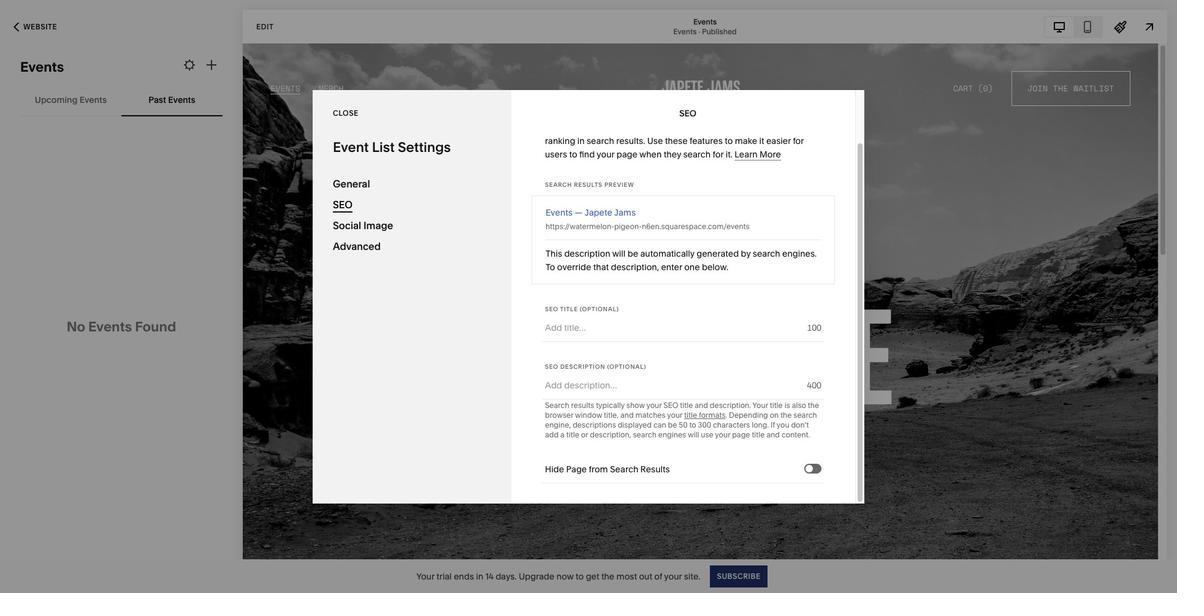 Task type: locate. For each thing, give the bounding box(es) containing it.
automatically
[[641, 248, 695, 259]]

1 horizontal spatial tab list
[[1046, 17, 1102, 36]]

to
[[546, 262, 555, 273]]

to up it.
[[725, 135, 733, 146]]

2 vertical spatial the
[[602, 571, 615, 582]]

this
[[546, 248, 563, 259]]

in up find
[[578, 135, 585, 146]]

seo up ranking
[[545, 83, 573, 100]]

search inside "search engine optimization (seo) allows you to improve your ranking in search results. use these features to make it easier for users to find your page when they search for it."
[[545, 122, 574, 133]]

2 horizontal spatial the
[[808, 401, 820, 410]]

to inside . depending on the search engine, descriptions displayed can be 50 to 300 characters long. if you don't add a title or description, search engines will use your page title and content.
[[690, 421, 697, 430]]

get
[[586, 571, 600, 582]]

0 horizontal spatial for
[[713, 149, 724, 160]]

a
[[561, 430, 565, 440]]

1 horizontal spatial in
[[578, 135, 585, 146]]

0 vertical spatial you
[[710, 122, 725, 133]]

the right also
[[808, 401, 820, 410]]

for right easier
[[793, 135, 804, 146]]

for
[[793, 135, 804, 146], [713, 149, 724, 160]]

you inside . depending on the search engine, descriptions displayed can be 50 to 300 characters long. if you don't add a title or description, search engines will use your page title and content.
[[777, 421, 790, 430]]

0 vertical spatial for
[[793, 135, 804, 146]]

page
[[617, 149, 638, 160], [733, 430, 751, 440]]

below.
[[702, 262, 729, 273]]

1 horizontal spatial will
[[688, 430, 700, 440]]

400
[[807, 380, 822, 391]]

it
[[760, 135, 765, 146]]

to right "50" in the bottom of the page
[[690, 421, 697, 430]]

0 vertical spatial (optional)
[[580, 306, 619, 313]]

to left get
[[576, 571, 584, 582]]

(optional) for seo description (optional)
[[608, 363, 647, 370]]

0 vertical spatial description,
[[611, 262, 659, 273]]

easier
[[767, 135, 791, 146]]

the inside search results typically show your seo title and description. your title is also the browser window title, and matches your
[[808, 401, 820, 410]]

will down pigeon-
[[613, 248, 626, 259]]

1 vertical spatial will
[[688, 430, 700, 440]]

search right by
[[753, 248, 781, 259]]

you up features in the top right of the page
[[710, 122, 725, 133]]

one
[[685, 262, 700, 273]]

1 horizontal spatial you
[[777, 421, 790, 430]]

out
[[639, 571, 653, 582]]

page
[[567, 464, 587, 475]]

0 vertical spatial be
[[628, 248, 639, 259]]

event
[[333, 139, 369, 156]]

events left —
[[546, 207, 573, 218]]

to left find
[[570, 149, 578, 160]]

description, down descriptions
[[590, 430, 632, 440]]

1 horizontal spatial your
[[753, 401, 769, 410]]

0 horizontal spatial tab list
[[20, 83, 223, 117]]

formats
[[699, 411, 726, 420]]

1 horizontal spatial page
[[733, 430, 751, 440]]

website button
[[0, 13, 71, 40]]

be down pigeon-
[[628, 248, 639, 259]]

for left it.
[[713, 149, 724, 160]]

page inside "search engine optimization (seo) allows you to improve your ranking in search results. use these features to make it easier for users to find your page when they search for it."
[[617, 149, 638, 160]]

0 vertical spatial the
[[808, 401, 820, 410]]

1 vertical spatial the
[[781, 411, 792, 420]]

2 vertical spatial and
[[767, 430, 780, 440]]

1 horizontal spatial be
[[668, 421, 678, 430]]

seo left description
[[545, 363, 559, 370]]

the right get
[[602, 571, 615, 582]]

results down engines
[[641, 464, 670, 475]]

0 vertical spatial your
[[753, 401, 769, 410]]

seo up social
[[333, 198, 353, 211]]

1 horizontal spatial and
[[695, 401, 708, 410]]

(optional) up show
[[608, 363, 647, 370]]

in left 14
[[476, 571, 484, 582]]

be inside . depending on the search engine, descriptions displayed can be 50 to 300 characters long. if you don't add a title or description, search engines will use your page title and content.
[[668, 421, 678, 430]]

advanced link
[[333, 236, 491, 257]]

events up ·
[[694, 17, 717, 26]]

and
[[695, 401, 708, 410], [621, 411, 634, 420], [767, 430, 780, 440]]

1 vertical spatial (optional)
[[608, 363, 647, 370]]

2 horizontal spatial and
[[767, 430, 780, 440]]

n6en.squarespace.com/events
[[642, 222, 750, 231]]

0 horizontal spatial you
[[710, 122, 725, 133]]

it.
[[726, 149, 733, 160]]

past events
[[149, 94, 196, 105]]

dialog
[[313, 83, 865, 504]]

japete
[[585, 207, 613, 218]]

from
[[589, 464, 608, 475]]

matches
[[636, 411, 666, 420]]

close
[[333, 109, 359, 118]]

your left 'trial'
[[417, 571, 435, 582]]

settings
[[398, 139, 451, 156]]

seo down 400 text field
[[664, 401, 679, 410]]

(optional) right 'title' at the left of page
[[580, 306, 619, 313]]

page down characters
[[733, 430, 751, 440]]

search up ranking
[[545, 122, 574, 133]]

your
[[753, 401, 769, 410], [417, 571, 435, 582]]

upcoming events button
[[24, 83, 118, 117]]

on
[[770, 411, 779, 420]]

events
[[694, 17, 717, 26], [674, 27, 697, 36], [20, 59, 64, 75], [80, 94, 107, 105], [168, 94, 196, 105], [546, 207, 573, 218], [88, 319, 132, 336]]

0 horizontal spatial in
[[476, 571, 484, 582]]

results.
[[617, 135, 646, 146]]

1 vertical spatial and
[[621, 411, 634, 420]]

description, inside this description will be automatically generated by search engines. to override that description, enter one below.
[[611, 262, 659, 273]]

dialog containing seo
[[313, 83, 865, 504]]

1 horizontal spatial results
[[641, 464, 670, 475]]

past events button
[[125, 83, 219, 117]]

seo title (optional)
[[545, 306, 619, 313]]

tab list
[[1046, 17, 1102, 36], [20, 83, 223, 117]]

1 vertical spatial description,
[[590, 430, 632, 440]]

search up browser
[[545, 401, 570, 410]]

can
[[654, 421, 667, 430]]

events right no
[[88, 319, 132, 336]]

your right of
[[665, 571, 682, 582]]

browser
[[545, 411, 574, 420]]

you inside "search engine optimization (seo) allows you to improve your ranking in search results. use these features to make it easier for users to find your page when they search for it."
[[710, 122, 725, 133]]

1 vertical spatial tab list
[[20, 83, 223, 117]]

seo inside search results typically show your seo title and description. your title is also the browser window title, and matches your
[[664, 401, 679, 410]]

past
[[149, 94, 166, 105]]

0 horizontal spatial page
[[617, 149, 638, 160]]

you
[[710, 122, 725, 133], [777, 421, 790, 430]]

0 vertical spatial page
[[617, 149, 638, 160]]

don't
[[792, 421, 809, 430]]

your trial ends in 14 days. upgrade now to get the most out of your site.
[[417, 571, 701, 582]]

learn more link
[[735, 149, 781, 160]]

you right if
[[777, 421, 790, 430]]

your right find
[[597, 149, 615, 160]]

your up depending
[[753, 401, 769, 410]]

1 vertical spatial be
[[668, 421, 678, 430]]

search down "users"
[[545, 181, 572, 188]]

title,
[[604, 411, 619, 420]]

these
[[665, 135, 688, 146]]

page inside . depending on the search engine, descriptions displayed can be 50 to 300 characters long. if you don't add a title or description, search engines will use your page title and content.
[[733, 430, 751, 440]]

most
[[617, 571, 637, 582]]

override
[[558, 262, 592, 273]]

will left use
[[688, 430, 700, 440]]

page down results.
[[617, 149, 638, 160]]

0 vertical spatial results
[[574, 181, 603, 188]]

0 horizontal spatial results
[[574, 181, 603, 188]]

search for search results typically show your seo title and description. your title is also the browser window title, and matches your
[[545, 401, 570, 410]]

1 vertical spatial your
[[417, 571, 435, 582]]

0 horizontal spatial be
[[628, 248, 639, 259]]

search down 'engine' in the top of the page
[[587, 135, 615, 146]]

title formats link
[[685, 411, 726, 420]]

results
[[574, 181, 603, 188], [641, 464, 670, 475]]

pigeon-
[[615, 222, 642, 231]]

the inside . depending on the search engine, descriptions displayed can be 50 to 300 characters long. if you don't add a title or description, search engines will use your page title and content.
[[781, 411, 792, 420]]

(seo)
[[658, 122, 681, 133]]

by
[[741, 248, 751, 259]]

allows
[[683, 122, 708, 133]]

search inside search results typically show your seo title and description. your title is also the browser window title, and matches your
[[545, 401, 570, 410]]

results up —
[[574, 181, 603, 188]]

the down is
[[781, 411, 792, 420]]

https://watermelon-
[[546, 222, 615, 231]]

description, right that
[[611, 262, 659, 273]]

search for search engine optimization (seo) allows you to improve your ranking in search results. use these features to make it easier for users to find your page when they search for it.
[[545, 122, 574, 133]]

search up don't
[[794, 411, 818, 420]]

event list settings
[[333, 139, 451, 156]]

is
[[785, 401, 791, 410]]

displayed
[[618, 421, 652, 430]]

0 vertical spatial will
[[613, 248, 626, 259]]

enter
[[662, 262, 683, 273]]

now
[[557, 571, 574, 582]]

your down characters
[[715, 430, 731, 440]]

and down if
[[767, 430, 780, 440]]

events events · published
[[674, 17, 737, 36]]

be up engines
[[668, 421, 678, 430]]

1 horizontal spatial the
[[781, 411, 792, 420]]

1 vertical spatial you
[[777, 421, 790, 430]]

events right past
[[168, 94, 196, 105]]

or
[[581, 430, 588, 440]]

the
[[808, 401, 820, 410], [781, 411, 792, 420], [602, 571, 615, 582]]

will inside . depending on the search engine, descriptions displayed can be 50 to 300 characters long. if you don't add a title or description, search engines will use your page title and content.
[[688, 430, 700, 440]]

and up displayed
[[621, 411, 634, 420]]

description,
[[611, 262, 659, 273], [590, 430, 632, 440]]

be
[[628, 248, 639, 259], [668, 421, 678, 430]]

1 horizontal spatial for
[[793, 135, 804, 146]]

engines.
[[783, 248, 817, 259]]

0 horizontal spatial the
[[602, 571, 615, 582]]

1 vertical spatial page
[[733, 430, 751, 440]]

tab list containing upcoming events
[[20, 83, 223, 117]]

ranking
[[545, 135, 576, 146]]

0 horizontal spatial will
[[613, 248, 626, 259]]

search
[[587, 135, 615, 146], [684, 149, 711, 160], [753, 248, 781, 259], [794, 411, 818, 420], [633, 430, 657, 440]]

that
[[594, 262, 609, 273]]

100
[[807, 322, 822, 333]]

your up "50" in the bottom of the page
[[668, 411, 683, 420]]

0 vertical spatial in
[[578, 135, 585, 146]]

optimization
[[606, 122, 656, 133]]

and up title formats link
[[695, 401, 708, 410]]

they
[[664, 149, 682, 160]]

hide
[[545, 464, 564, 475]]



Task type: vqa. For each thing, say whether or not it's contained in the screenshot.
the left Results
yes



Task type: describe. For each thing, give the bounding box(es) containing it.
use
[[648, 135, 663, 146]]

no events found
[[67, 319, 176, 336]]

general link
[[333, 173, 491, 194]]

learn
[[735, 149, 758, 160]]

social
[[333, 219, 361, 232]]

your up matches on the right bottom of the page
[[647, 401, 662, 410]]

search down features in the top right of the page
[[684, 149, 711, 160]]

also
[[792, 401, 807, 410]]

if
[[771, 421, 775, 430]]

0 vertical spatial and
[[695, 401, 708, 410]]

14
[[486, 571, 494, 582]]

search inside this description will be automatically generated by search engines. to override that description, enter one below.
[[753, 248, 781, 259]]

published
[[702, 27, 737, 36]]

content.
[[782, 430, 810, 440]]

description.
[[710, 401, 751, 410]]

days.
[[496, 571, 517, 582]]

.
[[726, 411, 728, 420]]

(optional) for seo title (optional)
[[580, 306, 619, 313]]

to left improve
[[727, 122, 735, 133]]

website
[[23, 22, 57, 31]]

descriptions
[[573, 421, 616, 430]]

seo up the "allows"
[[680, 108, 697, 119]]

search results typically show your seo title and description. your title is also the browser window title, and matches your
[[545, 401, 820, 420]]

in inside "search engine optimization (seo) allows you to improve your ranking in search results. use these features to make it easier for users to find your page when they search for it."
[[578, 135, 585, 146]]

your inside . depending on the search engine, descriptions displayed can be 50 to 300 characters long. if you don't add a title or description, search engines will use your page title and content.
[[715, 430, 731, 440]]

your inside search results typically show your seo title and description. your title is also the browser window title, and matches your
[[753, 401, 769, 410]]

engine
[[576, 122, 604, 133]]

no
[[67, 319, 85, 336]]

seo left 'title' at the left of page
[[545, 306, 559, 313]]

edit
[[256, 22, 274, 31]]

when
[[640, 149, 662, 160]]

and inside . depending on the search engine, descriptions displayed can be 50 to 300 characters long. if you don't add a title or description, search engines will use your page title and content.
[[767, 430, 780, 440]]

0 vertical spatial tab list
[[1046, 17, 1102, 36]]

add
[[545, 430, 559, 440]]

title
[[560, 306, 578, 313]]

learn more
[[735, 149, 781, 160]]

events left ·
[[674, 27, 697, 36]]

events up upcoming
[[20, 59, 64, 75]]

search right from
[[610, 464, 639, 475]]

your up easier
[[773, 122, 791, 133]]

search engine optimization (seo) allows you to improve your ranking in search results. use these features to make it easier for users to find your page when they search for it.
[[545, 122, 804, 160]]

1 vertical spatial results
[[641, 464, 670, 475]]

seo link
[[333, 194, 491, 215]]

search for search results preview
[[545, 181, 572, 188]]

social image link
[[333, 215, 491, 236]]

300
[[698, 421, 712, 430]]

found
[[135, 319, 176, 336]]

will inside this description will be automatically generated by search engines. to override that description, enter one below.
[[613, 248, 626, 259]]

typically
[[596, 401, 625, 410]]

upcoming events
[[35, 94, 107, 105]]

description, inside . depending on the search engine, descriptions displayed can be 50 to 300 characters long. if you don't add a title or description, search engines will use your page title and content.
[[590, 430, 632, 440]]

search down displayed
[[633, 430, 657, 440]]

social image
[[333, 219, 393, 232]]

improve
[[737, 122, 771, 133]]

make
[[735, 135, 758, 146]]

find
[[580, 149, 595, 160]]

image
[[364, 219, 393, 232]]

trial
[[437, 571, 452, 582]]

general
[[333, 178, 370, 190]]

generated
[[697, 248, 739, 259]]

events inside events — japete jams https://watermelon-pigeon-n6en.squarespace.com/events
[[546, 207, 573, 218]]

upcoming
[[35, 94, 78, 105]]

100 text field
[[545, 321, 801, 335]]

—
[[575, 207, 583, 218]]

1 vertical spatial for
[[713, 149, 724, 160]]

characters
[[713, 421, 750, 430]]

upgrade
[[519, 571, 555, 582]]

site.
[[684, 571, 701, 582]]

0 horizontal spatial your
[[417, 571, 435, 582]]

preview
[[605, 181, 635, 188]]

list
[[372, 139, 395, 156]]

be inside this description will be automatically generated by search engines. to override that description, enter one below.
[[628, 248, 639, 259]]

long.
[[752, 421, 769, 430]]

description
[[561, 363, 606, 370]]

title formats
[[685, 411, 726, 420]]

depending
[[729, 411, 768, 420]]

400 text field
[[545, 379, 801, 392]]

hide page from search results
[[545, 464, 670, 475]]

use
[[701, 430, 714, 440]]

features
[[690, 135, 723, 146]]

Hide Page from Search Results checkbox
[[806, 466, 813, 473]]

show
[[627, 401, 645, 410]]

·
[[699, 27, 701, 36]]

events right upcoming
[[80, 94, 107, 105]]

users
[[545, 149, 567, 160]]

ends
[[454, 571, 474, 582]]

this description will be automatically generated by search engines. to override that description, enter one below.
[[546, 248, 817, 273]]

1 vertical spatial in
[[476, 571, 484, 582]]

of
[[655, 571, 663, 582]]

window
[[575, 411, 603, 420]]

engine,
[[545, 421, 571, 430]]

more
[[760, 149, 781, 160]]

0 horizontal spatial and
[[621, 411, 634, 420]]



